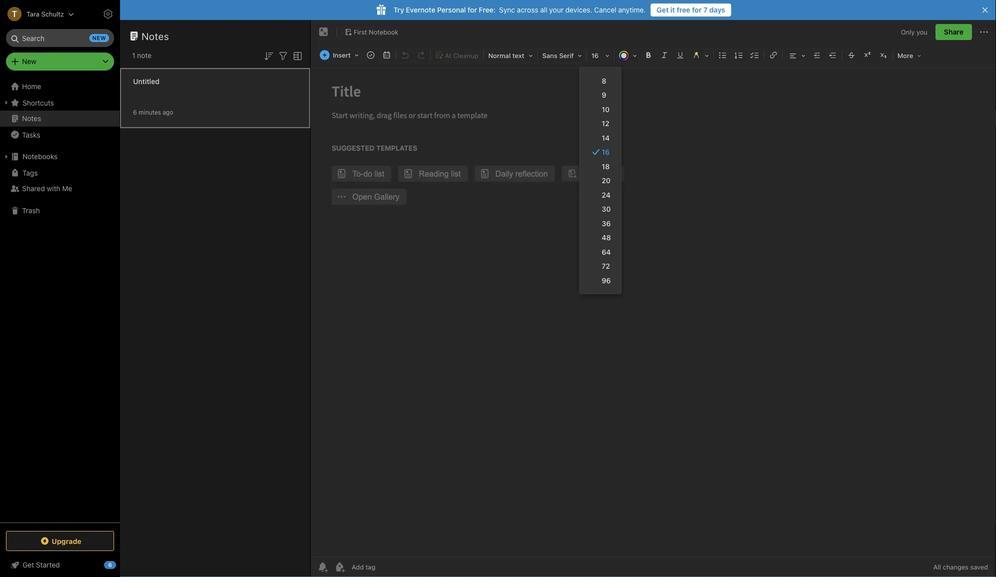 Task type: locate. For each thing, give the bounding box(es) containing it.
get inside button
[[657, 6, 669, 14]]

0 horizontal spatial 16
[[592, 52, 599, 59]]

Account field
[[0, 4, 74, 24]]

Font size field
[[588, 48, 613, 63]]

shortcuts
[[23, 99, 54, 107]]

notes
[[142, 30, 169, 42], [22, 114, 41, 123]]

evernote
[[406, 6, 436, 14]]

0 horizontal spatial for
[[468, 6, 477, 14]]

your
[[550, 6, 564, 14]]

6 for 6
[[108, 562, 112, 569]]

1 for from the left
[[468, 6, 477, 14]]

64
[[602, 248, 611, 256]]

0 vertical spatial get
[[657, 6, 669, 14]]

italic image
[[658, 48, 672, 62]]

36
[[602, 219, 611, 228]]

started
[[36, 561, 60, 569]]

expand note image
[[318, 26, 330, 38]]

0 horizontal spatial notes
[[22, 114, 41, 123]]

for for 7
[[693, 6, 702, 14]]

20
[[602, 177, 611, 185]]

6 left click to collapse icon
[[108, 562, 112, 569]]

0 vertical spatial 6
[[133, 109, 137, 116]]

more
[[898, 52, 914, 59]]

strikethrough image
[[845, 48, 859, 62]]

tara
[[27, 10, 40, 18]]

Font color field
[[616, 48, 641, 63]]

16 link
[[580, 145, 621, 159]]

1 note
[[132, 51, 152, 60]]

Note Editor text field
[[311, 68, 997, 557]]

tree
[[0, 79, 120, 522]]

new button
[[6, 53, 114, 71]]

indent image
[[811, 48, 825, 62]]

first notebook button
[[341, 25, 402, 39]]

superscript image
[[861, 48, 875, 62]]

96
[[602, 276, 611, 285]]

30 link
[[580, 202, 621, 216]]

upgrade button
[[6, 531, 114, 551]]

for left 7
[[693, 6, 702, 14]]

all
[[934, 564, 942, 571]]

get
[[657, 6, 669, 14], [23, 561, 34, 569]]

6 inside help and learning task checklist field
[[108, 562, 112, 569]]

30
[[602, 205, 611, 213]]

personal
[[438, 6, 466, 14]]

subscript image
[[877, 48, 891, 62]]

new
[[92, 35, 106, 41]]

ago
[[163, 109, 173, 116]]

48
[[602, 234, 611, 242]]

View options field
[[289, 49, 304, 62]]

1 vertical spatial notes
[[22, 114, 41, 123]]

notes up note
[[142, 30, 169, 42]]

0 horizontal spatial 6
[[108, 562, 112, 569]]

1 horizontal spatial get
[[657, 6, 669, 14]]

6 left minutes
[[133, 109, 137, 116]]

notes inside 'link'
[[22, 114, 41, 123]]

notebook
[[369, 28, 399, 36]]

upgrade
[[52, 537, 81, 545]]

all changes saved
[[934, 564, 989, 571]]

notes up tasks
[[22, 114, 41, 123]]

normal text
[[489, 52, 525, 59]]

Insert field
[[317, 48, 363, 62]]

bulleted list image
[[717, 48, 731, 62]]

get left started on the left of page
[[23, 561, 34, 569]]

untitled
[[133, 77, 160, 86]]

96 link
[[580, 273, 621, 288]]

add tag image
[[334, 561, 346, 573]]

16 up 8 link
[[592, 52, 599, 59]]

6
[[133, 109, 137, 116], [108, 562, 112, 569]]

1 vertical spatial 16
[[602, 148, 610, 156]]

14 link
[[580, 131, 621, 145]]

across
[[517, 6, 539, 14]]

8 link
[[580, 74, 621, 88]]

24
[[602, 191, 611, 199]]

numbered list image
[[733, 48, 747, 62]]

1 horizontal spatial 6
[[133, 109, 137, 116]]

devices.
[[566, 6, 593, 14]]

it
[[671, 6, 676, 14]]

0 vertical spatial notes
[[142, 30, 169, 42]]

18 link
[[580, 159, 621, 174]]

sync
[[500, 6, 516, 14]]

18
[[602, 162, 610, 170]]

only
[[902, 28, 916, 36]]

2 for from the left
[[693, 6, 702, 14]]

Sort options field
[[263, 49, 275, 62]]

for for free:
[[468, 6, 477, 14]]

Search text field
[[13, 29, 107, 47]]

you
[[917, 28, 928, 36]]

72
[[602, 262, 611, 270]]

12
[[602, 119, 610, 128]]

16 up 18
[[602, 148, 610, 156]]

serif
[[560, 52, 574, 59]]

8 9 10
[[602, 77, 610, 113]]

20 link
[[580, 174, 621, 188]]

trash link
[[0, 203, 120, 219]]

try evernote personal for free: sync across all your devices. cancel anytime.
[[394, 6, 646, 14]]

0 horizontal spatial get
[[23, 561, 34, 569]]

24 link
[[580, 188, 621, 202]]

underline image
[[674, 48, 688, 62]]

insert link image
[[767, 48, 781, 62]]

sans
[[543, 52, 558, 59]]

for left "free:"
[[468, 6, 477, 14]]

Add filters field
[[277, 49, 289, 62]]

16
[[592, 52, 599, 59], [602, 148, 610, 156]]

1 vertical spatial 6
[[108, 562, 112, 569]]

tara schultz
[[27, 10, 64, 18]]

0 vertical spatial 16
[[592, 52, 599, 59]]

new search field
[[13, 29, 109, 47]]

1 horizontal spatial for
[[693, 6, 702, 14]]

more actions image
[[979, 26, 991, 38]]

note
[[137, 51, 152, 60]]

1 vertical spatial get
[[23, 561, 34, 569]]

add filters image
[[277, 50, 289, 62]]

64 link
[[580, 245, 621, 259]]

first notebook
[[354, 28, 399, 36]]

free
[[677, 6, 691, 14]]

outdent image
[[827, 48, 841, 62]]

insert
[[333, 51, 351, 59]]

get inside help and learning task checklist field
[[23, 561, 34, 569]]

for inside button
[[693, 6, 702, 14]]

get left it
[[657, 6, 669, 14]]

1 horizontal spatial 16
[[602, 148, 610, 156]]

for
[[468, 6, 477, 14], [693, 6, 702, 14]]

add a reminder image
[[317, 561, 329, 573]]



Task type: vqa. For each thing, say whether or not it's contained in the screenshot.
Note Editor text box
yes



Task type: describe. For each thing, give the bounding box(es) containing it.
More field
[[895, 48, 926, 63]]

get for get it free for 7 days
[[657, 6, 669, 14]]

16 inside font size field
[[592, 52, 599, 59]]

tree containing home
[[0, 79, 120, 522]]

cancel
[[595, 6, 617, 14]]

Help and Learning task checklist field
[[0, 557, 120, 573]]

Alignment field
[[785, 48, 810, 63]]

Highlight field
[[689, 48, 713, 63]]

free:
[[479, 6, 496, 14]]

get it free for 7 days
[[657, 6, 726, 14]]

8
[[602, 77, 607, 85]]

minutes
[[139, 109, 161, 116]]

note window element
[[311, 20, 997, 577]]

1 horizontal spatial notes
[[142, 30, 169, 42]]

new
[[22, 57, 36, 66]]

first
[[354, 28, 367, 36]]

shared with me
[[22, 185, 72, 193]]

12 link
[[580, 116, 621, 131]]

shared
[[22, 185, 45, 193]]

trash
[[22, 207, 40, 215]]

14
[[602, 134, 610, 142]]

share button
[[936, 24, 973, 40]]

7
[[704, 6, 708, 14]]

10
[[602, 105, 610, 113]]

72 link
[[580, 259, 621, 273]]

Heading level field
[[485, 48, 537, 63]]

sans serif
[[543, 52, 574, 59]]

dropdown list menu
[[580, 74, 621, 288]]

me
[[62, 185, 72, 193]]

48 link
[[580, 231, 621, 245]]

tasks button
[[0, 127, 120, 143]]

home
[[22, 82, 41, 91]]

36 link
[[580, 216, 621, 231]]

tasks
[[22, 131, 40, 139]]

Font family field
[[539, 48, 586, 63]]

task image
[[364, 48, 378, 62]]

10 link
[[580, 102, 621, 116]]

tags button
[[0, 165, 120, 181]]

16 inside dropdown list menu
[[602, 148, 610, 156]]

calendar event image
[[380, 48, 394, 62]]

9
[[602, 91, 607, 99]]

settings image
[[102, 8, 114, 20]]

text
[[513, 52, 525, 59]]

get it free for 7 days button
[[651, 4, 732, 17]]

saved
[[971, 564, 989, 571]]

bold image
[[642, 48, 656, 62]]

More actions field
[[979, 24, 991, 40]]

try
[[394, 6, 404, 14]]

click to collapse image
[[116, 559, 124, 571]]

1
[[132, 51, 135, 60]]

checklist image
[[749, 48, 763, 62]]

get for get started
[[23, 561, 34, 569]]

shared with me link
[[0, 181, 120, 197]]

with
[[47, 185, 60, 193]]

tags
[[23, 169, 38, 177]]

schultz
[[41, 10, 64, 18]]

anytime.
[[619, 6, 646, 14]]

shortcuts button
[[0, 95, 120, 111]]

notebooks link
[[0, 149, 120, 165]]

days
[[710, 6, 726, 14]]

only you
[[902, 28, 928, 36]]

notes link
[[0, 111, 120, 127]]

home link
[[0, 79, 120, 95]]

6 minutes ago
[[133, 109, 173, 116]]

get started
[[23, 561, 60, 569]]

expand notebooks image
[[3, 153, 11, 161]]

6 for 6 minutes ago
[[133, 109, 137, 116]]

share
[[945, 28, 964, 36]]

Add tag field
[[351, 563, 426, 572]]

9 link
[[580, 88, 621, 102]]

all
[[541, 6, 548, 14]]

normal
[[489, 52, 511, 59]]

notebooks
[[23, 152, 58, 161]]

changes
[[944, 564, 969, 571]]



